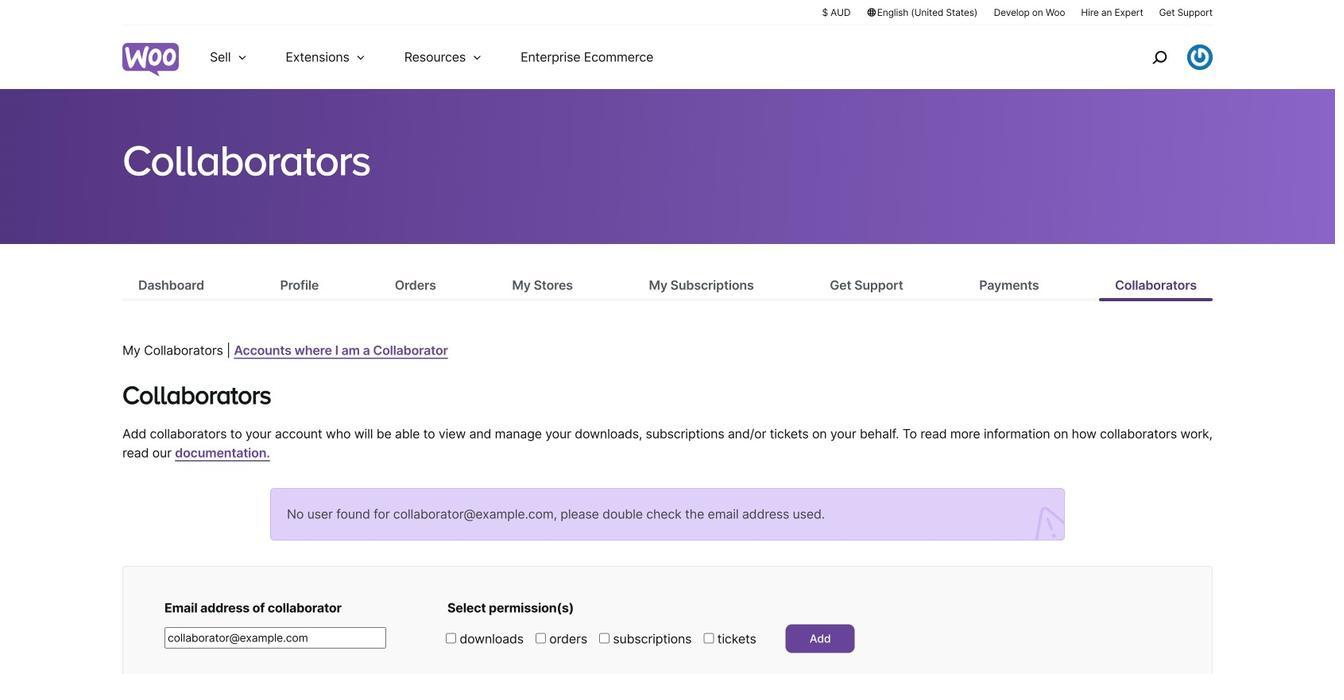 Task type: describe. For each thing, give the bounding box(es) containing it.
search image
[[1147, 45, 1173, 70]]



Task type: vqa. For each thing, say whether or not it's contained in the screenshot.
Service navigation menu element
yes



Task type: locate. For each thing, give the bounding box(es) containing it.
None checkbox
[[599, 633, 610, 644]]

service navigation menu element
[[1118, 31, 1213, 83]]

open account menu image
[[1188, 45, 1213, 70]]

None checkbox
[[446, 633, 456, 644], [536, 633, 546, 644], [704, 633, 714, 644], [446, 633, 456, 644], [536, 633, 546, 644], [704, 633, 714, 644]]



